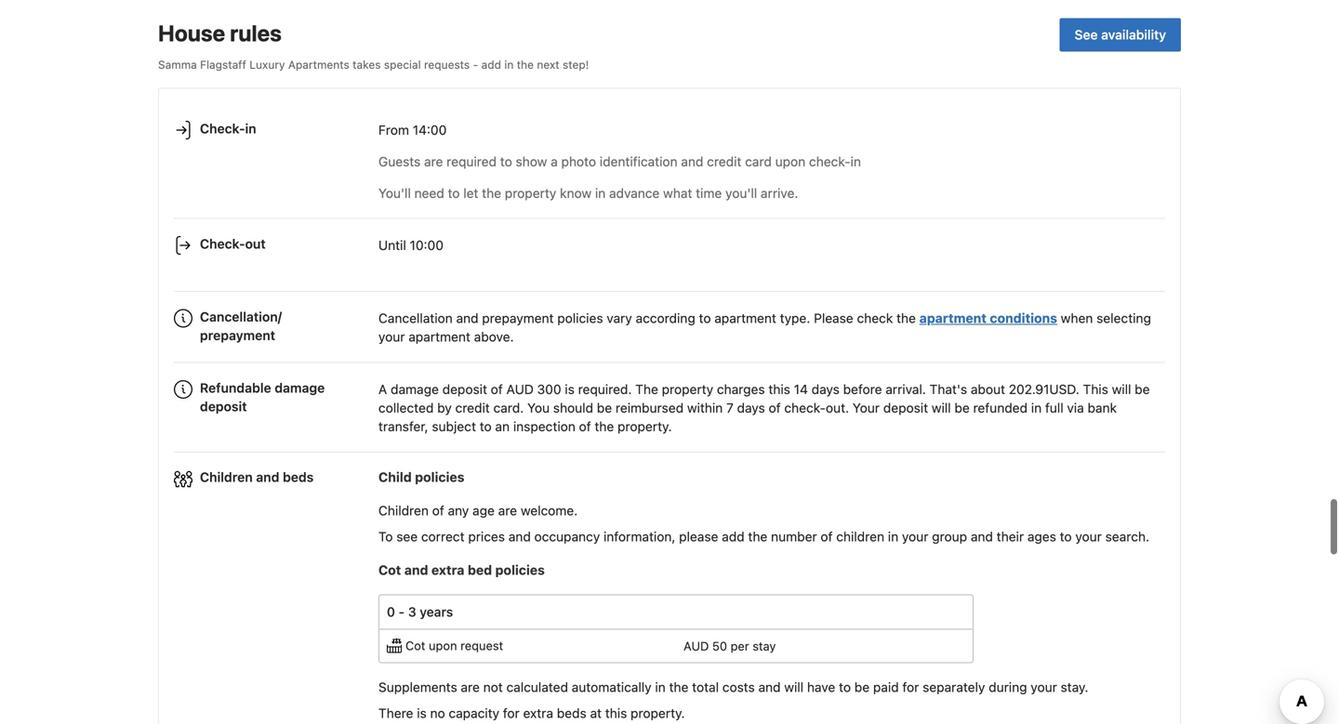 Task type: locate. For each thing, give the bounding box(es) containing it.
be down required.
[[597, 401, 612, 416]]

are left "not"
[[461, 680, 480, 696]]

days right 7
[[738, 401, 766, 416]]

there is no capacity for extra beds at this property.
[[379, 706, 685, 722]]

prepayment down "cancellation/"
[[200, 328, 276, 343]]

0 vertical spatial cot
[[379, 563, 401, 578]]

children down refundable damage deposit
[[200, 470, 253, 485]]

cot and extra bed policies
[[379, 563, 545, 578]]

2 horizontal spatial policies
[[558, 311, 603, 326]]

show
[[516, 154, 547, 169]]

1 horizontal spatial property
[[662, 382, 714, 397]]

2 vertical spatial policies
[[496, 563, 545, 578]]

1 horizontal spatial days
[[812, 382, 840, 397]]

apartment left type.
[[715, 311, 777, 326]]

charges
[[717, 382, 765, 397]]

deposit for refundable
[[200, 399, 247, 415]]

1 horizontal spatial -
[[473, 58, 478, 71]]

policies up any
[[415, 470, 465, 485]]

0 vertical spatial beds
[[283, 470, 314, 485]]

0 vertical spatial is
[[565, 382, 575, 397]]

1 vertical spatial upon
[[429, 639, 457, 653]]

know
[[560, 186, 592, 201]]

1 horizontal spatial credit
[[707, 154, 742, 169]]

will down that's at the right
[[932, 401, 952, 416]]

0 horizontal spatial upon
[[429, 639, 457, 653]]

are
[[424, 154, 443, 169], [498, 503, 517, 519], [461, 680, 480, 696]]

is left no
[[417, 706, 427, 722]]

an
[[495, 419, 510, 435]]

1 horizontal spatial for
[[903, 680, 920, 696]]

next
[[537, 58, 560, 71]]

1 vertical spatial add
[[722, 529, 745, 545]]

children
[[200, 470, 253, 485], [379, 503, 429, 519]]

upon
[[776, 154, 806, 169], [429, 639, 457, 653]]

check-
[[200, 121, 245, 136], [200, 236, 245, 252]]

0 horizontal spatial -
[[399, 605, 405, 620]]

no
[[430, 706, 445, 722]]

202.91usd.
[[1009, 382, 1080, 397]]

prepayment inside cancellation/ prepayment
[[200, 328, 276, 343]]

from 14:00
[[379, 122, 447, 138]]

of up card.
[[491, 382, 503, 397]]

cot for cot and extra bed policies
[[379, 563, 401, 578]]

0 - 3 years
[[387, 605, 453, 620]]

the inside "a damage deposit of aud 300 is required. the property charges this 14 days before arrival. that's about 202.91usd. this will be collected by credit card. you should be reimbursed within 7 days of check-out. your deposit will be refunded in full via bank transfer, subject to an inspection of the property."
[[595, 419, 614, 435]]

property. down reimbursed
[[618, 419, 672, 435]]

1 vertical spatial are
[[498, 503, 517, 519]]

1 horizontal spatial this
[[769, 382, 791, 397]]

the
[[517, 58, 534, 71], [482, 186, 502, 201], [897, 311, 916, 326], [595, 419, 614, 435], [749, 529, 768, 545], [670, 680, 689, 696]]

extra
[[432, 563, 465, 578], [523, 706, 554, 722]]

apartment inside when selecting your apartment above.
[[409, 329, 471, 345]]

0 vertical spatial check-
[[810, 154, 851, 169]]

1 horizontal spatial are
[[461, 680, 480, 696]]

1 horizontal spatial prepayment
[[482, 311, 554, 326]]

to left an
[[480, 419, 492, 435]]

be
[[1135, 382, 1151, 397], [597, 401, 612, 416], [955, 401, 970, 416], [855, 680, 870, 696]]

2 check- from the top
[[200, 236, 245, 252]]

0 horizontal spatial beds
[[283, 470, 314, 485]]

1 horizontal spatial cot
[[406, 639, 426, 653]]

and up above. on the top of the page
[[456, 311, 479, 326]]

check
[[857, 311, 893, 326]]

bank
[[1088, 401, 1118, 416]]

there
[[379, 706, 414, 722]]

be right this
[[1135, 382, 1151, 397]]

arrival.
[[886, 382, 927, 397]]

and right costs
[[759, 680, 781, 696]]

10:00
[[410, 238, 444, 253]]

1 horizontal spatial upon
[[776, 154, 806, 169]]

deposit up by
[[443, 382, 488, 397]]

check- down 14
[[785, 401, 826, 416]]

0 horizontal spatial prepayment
[[200, 328, 276, 343]]

damage up collected
[[391, 382, 439, 397]]

of right 7
[[769, 401, 781, 416]]

1 vertical spatial beds
[[557, 706, 587, 722]]

and up what
[[681, 154, 704, 169]]

1 horizontal spatial children
[[379, 503, 429, 519]]

the right check
[[897, 311, 916, 326]]

1 vertical spatial prepayment
[[200, 328, 276, 343]]

upon right card
[[776, 154, 806, 169]]

0 horizontal spatial property
[[505, 186, 557, 201]]

0 vertical spatial this
[[769, 382, 791, 397]]

0 vertical spatial check-
[[200, 121, 245, 136]]

prepayment
[[482, 311, 554, 326], [200, 328, 276, 343]]

this right at
[[606, 706, 627, 722]]

guests
[[379, 154, 421, 169]]

0 horizontal spatial are
[[424, 154, 443, 169]]

0 vertical spatial add
[[482, 58, 501, 71]]

0 vertical spatial property.
[[618, 419, 672, 435]]

add right please
[[722, 529, 745, 545]]

1 vertical spatial check-
[[785, 401, 826, 416]]

your
[[379, 329, 405, 345], [903, 529, 929, 545], [1076, 529, 1103, 545], [1031, 680, 1058, 696]]

collected
[[379, 401, 434, 416]]

0 horizontal spatial children
[[200, 470, 253, 485]]

refundable
[[200, 381, 271, 396]]

- left 3
[[399, 605, 405, 620]]

house rules
[[158, 20, 282, 46]]

card.
[[494, 401, 524, 416]]

check- for out
[[200, 236, 245, 252]]

- right requests
[[473, 58, 478, 71]]

0 horizontal spatial apartment
[[409, 329, 471, 345]]

0 horizontal spatial add
[[482, 58, 501, 71]]

damage right refundable
[[275, 381, 325, 396]]

to left let
[[448, 186, 460, 201]]

your
[[853, 401, 880, 416]]

apartments
[[288, 58, 350, 71]]

0 vertical spatial policies
[[558, 311, 603, 326]]

will left have
[[785, 680, 804, 696]]

1 horizontal spatial add
[[722, 529, 745, 545]]

1 vertical spatial property
[[662, 382, 714, 397]]

beds left at
[[557, 706, 587, 722]]

subject
[[432, 419, 476, 435]]

property. inside "a damage deposit of aud 300 is required. the property charges this 14 days before arrival. that's about 202.91usd. this will be collected by credit card. you should be reimbursed within 7 days of check-out. your deposit will be refunded in full via bank transfer, subject to an inspection of the property."
[[618, 419, 672, 435]]

and down refundable damage deposit
[[256, 470, 280, 485]]

cot down 3
[[406, 639, 426, 653]]

are for not
[[461, 680, 480, 696]]

request
[[461, 639, 504, 653]]

deposit down refundable
[[200, 399, 247, 415]]

0 vertical spatial will
[[1112, 382, 1132, 397]]

apartment down cancellation
[[409, 329, 471, 345]]

policies left vary
[[558, 311, 603, 326]]

a
[[379, 382, 387, 397]]

for right the paid
[[903, 680, 920, 696]]

0 vertical spatial credit
[[707, 154, 742, 169]]

samma
[[158, 58, 197, 71]]

property
[[505, 186, 557, 201], [662, 382, 714, 397]]

1 horizontal spatial beds
[[557, 706, 587, 722]]

0 horizontal spatial is
[[417, 706, 427, 722]]

0 horizontal spatial deposit
[[200, 399, 247, 415]]

deposit inside refundable damage deposit
[[200, 399, 247, 415]]

0 horizontal spatial cot
[[379, 563, 401, 578]]

0 horizontal spatial for
[[503, 706, 520, 722]]

property up within
[[662, 382, 714, 397]]

is up should
[[565, 382, 575, 397]]

2 vertical spatial will
[[785, 680, 804, 696]]

days up out.
[[812, 382, 840, 397]]

extra left bed
[[432, 563, 465, 578]]

out.
[[826, 401, 850, 416]]

check- up "cancellation/"
[[200, 236, 245, 252]]

check- right card
[[810, 154, 851, 169]]

0 horizontal spatial policies
[[415, 470, 465, 485]]

see
[[397, 529, 418, 545]]

0 vertical spatial children
[[200, 470, 253, 485]]

house
[[158, 20, 225, 46]]

need
[[415, 186, 445, 201]]

be left the paid
[[855, 680, 870, 696]]

apartment conditions link
[[920, 311, 1058, 326]]

this left 14
[[769, 382, 791, 397]]

upon down "years"
[[429, 639, 457, 653]]

1 vertical spatial cot
[[406, 639, 426, 653]]

prepayment up above. on the top of the page
[[482, 311, 554, 326]]

are down 14:00
[[424, 154, 443, 169]]

aud
[[507, 382, 534, 397]]

not
[[484, 680, 503, 696]]

cancellation/
[[200, 309, 282, 325]]

to
[[379, 529, 393, 545]]

check- down flagstaff
[[200, 121, 245, 136]]

search.
[[1106, 529, 1150, 545]]

days
[[812, 382, 840, 397], [738, 401, 766, 416]]

apartment
[[715, 311, 777, 326], [920, 311, 987, 326], [409, 329, 471, 345]]

are for required
[[424, 154, 443, 169]]

requests
[[424, 58, 470, 71]]

when selecting your apartment above.
[[379, 311, 1152, 345]]

1 vertical spatial will
[[932, 401, 952, 416]]

0 vertical spatial are
[[424, 154, 443, 169]]

cot for cot upon request
[[406, 639, 426, 653]]

0 vertical spatial -
[[473, 58, 478, 71]]

will right this
[[1112, 382, 1132, 397]]

0 horizontal spatial extra
[[432, 563, 465, 578]]

to right ages
[[1060, 529, 1072, 545]]

group
[[933, 529, 968, 545]]

1 check- from the top
[[200, 121, 245, 136]]

add right requests
[[482, 58, 501, 71]]

see availability button
[[1060, 18, 1182, 52]]

your inside when selecting your apartment above.
[[379, 329, 405, 345]]

deposit
[[443, 382, 488, 397], [200, 399, 247, 415], [884, 401, 929, 416]]

until 10:00
[[379, 238, 444, 253]]

damage inside refundable damage deposit
[[275, 381, 325, 396]]

0 horizontal spatial days
[[738, 401, 766, 416]]

the
[[636, 382, 659, 397]]

1 horizontal spatial damage
[[391, 382, 439, 397]]

1 vertical spatial children
[[379, 503, 429, 519]]

1 horizontal spatial extra
[[523, 706, 554, 722]]

availability
[[1102, 27, 1167, 42]]

damage inside "a damage deposit of aud 300 is required. the property charges this 14 days before arrival. that's about 202.91usd. this will be collected by credit card. you should be reimbursed within 7 days of check-out. your deposit will be refunded in full via bank transfer, subject to an inspection of the property."
[[391, 382, 439, 397]]

2 vertical spatial are
[[461, 680, 480, 696]]

1 horizontal spatial deposit
[[443, 382, 488, 397]]

above.
[[474, 329, 514, 345]]

1 horizontal spatial apartment
[[715, 311, 777, 326]]

your down cancellation
[[379, 329, 405, 345]]

extra down calculated
[[523, 706, 554, 722]]

of left any
[[432, 503, 445, 519]]

reimbursed
[[616, 401, 684, 416]]

vary
[[607, 311, 633, 326]]

luxury
[[250, 58, 285, 71]]

flagstaff
[[200, 58, 246, 71]]

policies right bed
[[496, 563, 545, 578]]

will
[[1112, 382, 1132, 397], [932, 401, 952, 416], [785, 680, 804, 696]]

of right number
[[821, 529, 833, 545]]

property. down automatically
[[631, 706, 685, 722]]

1 vertical spatial -
[[399, 605, 405, 620]]

cot down to
[[379, 563, 401, 578]]

property down show
[[505, 186, 557, 201]]

before
[[844, 382, 883, 397]]

1 vertical spatial check-
[[200, 236, 245, 252]]

1 horizontal spatial is
[[565, 382, 575, 397]]

and
[[681, 154, 704, 169], [456, 311, 479, 326], [256, 470, 280, 485], [509, 529, 531, 545], [971, 529, 994, 545], [405, 563, 429, 578], [759, 680, 781, 696]]

is inside "a damage deposit of aud 300 is required. the property charges this 14 days before arrival. that's about 202.91usd. this will be collected by credit card. you should be reimbursed within 7 days of check-out. your deposit will be refunded in full via bank transfer, subject to an inspection of the property."
[[565, 382, 575, 397]]

beds
[[283, 470, 314, 485], [557, 706, 587, 722]]

credit left card
[[707, 154, 742, 169]]

credit inside "a damage deposit of aud 300 is required. the property charges this 14 days before arrival. that's about 202.91usd. this will be collected by credit card. you should be reimbursed within 7 days of check-out. your deposit will be refunded in full via bank transfer, subject to an inspection of the property."
[[456, 401, 490, 416]]

0 horizontal spatial damage
[[275, 381, 325, 396]]

credit up subject
[[456, 401, 490, 416]]

guests are required to show a photo identification and credit card upon check-in
[[379, 154, 862, 169]]

card
[[745, 154, 772, 169]]

1 vertical spatial credit
[[456, 401, 490, 416]]

0 horizontal spatial this
[[606, 706, 627, 722]]

apartment left conditions
[[920, 311, 987, 326]]

damage
[[275, 381, 325, 396], [391, 382, 439, 397]]

0 horizontal spatial credit
[[456, 401, 490, 416]]

damage for refundable
[[275, 381, 325, 396]]

what
[[664, 186, 693, 201]]

at
[[590, 706, 602, 722]]

2 horizontal spatial deposit
[[884, 401, 929, 416]]

deposit down arrival.
[[884, 401, 929, 416]]

are right age
[[498, 503, 517, 519]]

step!
[[563, 58, 589, 71]]

the down required.
[[595, 419, 614, 435]]

for down calculated
[[503, 706, 520, 722]]

beds down refundable damage deposit
[[283, 470, 314, 485]]

300
[[537, 382, 562, 397]]

to left show
[[500, 154, 512, 169]]

children up see
[[379, 503, 429, 519]]



Task type: describe. For each thing, give the bounding box(es) containing it.
please
[[679, 529, 719, 545]]

cancellation
[[379, 311, 453, 326]]

time
[[696, 186, 722, 201]]

of down should
[[579, 419, 591, 435]]

2 horizontal spatial are
[[498, 503, 517, 519]]

their
[[997, 529, 1025, 545]]

arrive.
[[761, 186, 799, 201]]

any
[[448, 503, 469, 519]]

1 vertical spatial days
[[738, 401, 766, 416]]

1 vertical spatial this
[[606, 706, 627, 722]]

this
[[1084, 382, 1109, 397]]

prices
[[468, 529, 505, 545]]

damage for a
[[391, 382, 439, 397]]

out
[[245, 236, 266, 252]]

to right have
[[839, 680, 851, 696]]

to inside "a damage deposit of aud 300 is required. the property charges this 14 days before arrival. that's about 202.91usd. this will be collected by credit card. you should be reimbursed within 7 days of check-out. your deposit will be refunded in full via bank transfer, subject to an inspection of the property."
[[480, 419, 492, 435]]

conditions
[[990, 311, 1058, 326]]

inspection
[[514, 419, 576, 435]]

and left their
[[971, 529, 994, 545]]

this inside "a damage deposit of aud 300 is required. the property charges this 14 days before arrival. that's about 202.91usd. this will be collected by credit card. you should be reimbursed within 7 days of check-out. your deposit will be refunded in full via bank transfer, subject to an inspection of the property."
[[769, 382, 791, 397]]

add for the
[[722, 529, 745, 545]]

your left search.
[[1076, 529, 1103, 545]]

costs
[[723, 680, 755, 696]]

0 vertical spatial prepayment
[[482, 311, 554, 326]]

welcome.
[[521, 503, 578, 519]]

be down that's at the right
[[955, 401, 970, 416]]

about
[[971, 382, 1006, 397]]

according
[[636, 311, 696, 326]]

in inside "a damage deposit of aud 300 is required. the property charges this 14 days before arrival. that's about 202.91usd. this will be collected by credit card. you should be reimbursed within 7 days of check-out. your deposit will be refunded in full via bank transfer, subject to an inspection of the property."
[[1032, 401, 1042, 416]]

you
[[528, 401, 550, 416]]

photo
[[562, 154, 596, 169]]

calculated
[[507, 680, 568, 696]]

samma flagstaff luxury apartments takes special requests - add in the next step!
[[158, 58, 589, 71]]

automatically
[[572, 680, 652, 696]]

and down see
[[405, 563, 429, 578]]

supplements are not calculated automatically in the total costs and will have to be paid for separately during your stay.
[[379, 680, 1089, 696]]

during
[[989, 680, 1028, 696]]

occupancy
[[535, 529, 600, 545]]

children for children of any age are welcome.
[[379, 503, 429, 519]]

1 vertical spatial property.
[[631, 706, 685, 722]]

rules
[[230, 20, 282, 46]]

age
[[473, 503, 495, 519]]

check- inside "a damage deposit of aud 300 is required. the property charges this 14 days before arrival. that's about 202.91usd. this will be collected by credit card. you should be reimbursed within 7 days of check-out. your deposit will be refunded in full via bank transfer, subject to an inspection of the property."
[[785, 401, 826, 416]]

your left group
[[903, 529, 929, 545]]

stay.
[[1061, 680, 1089, 696]]

0 vertical spatial days
[[812, 382, 840, 397]]

separately
[[923, 680, 986, 696]]

aud 50
[[684, 639, 728, 653]]

children and beds
[[200, 470, 314, 485]]

1 vertical spatial policies
[[415, 470, 465, 485]]

14:00
[[413, 122, 447, 138]]

stay
[[753, 639, 776, 653]]

that's
[[930, 382, 968, 397]]

1 vertical spatial extra
[[523, 706, 554, 722]]

1 horizontal spatial will
[[932, 401, 952, 416]]

the left total
[[670, 680, 689, 696]]

check- for in
[[200, 121, 245, 136]]

check-out
[[200, 236, 266, 252]]

when
[[1061, 311, 1094, 326]]

ages
[[1028, 529, 1057, 545]]

from
[[379, 122, 409, 138]]

child policies
[[379, 470, 465, 485]]

supplements
[[379, 680, 458, 696]]

deposit for a
[[443, 382, 488, 397]]

a damage deposit of aud 300 is required. the property charges this 14 days before arrival. that's about 202.91usd. this will be collected by credit card. you should be reimbursed within 7 days of check-out. your deposit will be refunded in full via bank transfer, subject to an inspection of the property.
[[379, 382, 1151, 435]]

let
[[464, 186, 479, 201]]

0 vertical spatial upon
[[776, 154, 806, 169]]

add for in
[[482, 58, 501, 71]]

have
[[808, 680, 836, 696]]

refundable damage deposit
[[200, 381, 325, 415]]

required
[[447, 154, 497, 169]]

0 vertical spatial for
[[903, 680, 920, 696]]

the left next
[[517, 58, 534, 71]]

please
[[814, 311, 854, 326]]

and right prices
[[509, 529, 531, 545]]

the right let
[[482, 186, 502, 201]]

0
[[387, 605, 395, 620]]

by
[[437, 401, 452, 416]]

correct
[[421, 529, 465, 545]]

you'll
[[379, 186, 411, 201]]

bed
[[468, 563, 492, 578]]

within
[[688, 401, 723, 416]]

14
[[794, 382, 809, 397]]

1 vertical spatial is
[[417, 706, 427, 722]]

children for children and beds
[[200, 470, 253, 485]]

refunded
[[974, 401, 1028, 416]]

capacity
[[449, 706, 500, 722]]

paid
[[874, 680, 899, 696]]

cot upon request
[[406, 639, 504, 653]]

1 horizontal spatial policies
[[496, 563, 545, 578]]

a
[[551, 154, 558, 169]]

transfer,
[[379, 419, 429, 435]]

2 horizontal spatial apartment
[[920, 311, 987, 326]]

property inside "a damage deposit of aud 300 is required. the property charges this 14 days before arrival. that's about 202.91usd. this will be collected by credit card. you should be reimbursed within 7 days of check-out. your deposit will be refunded in full via bank transfer, subject to an inspection of the property."
[[662, 382, 714, 397]]

see
[[1075, 27, 1098, 42]]

your left stay.
[[1031, 680, 1058, 696]]

2 horizontal spatial will
[[1112, 382, 1132, 397]]

selecting
[[1097, 311, 1152, 326]]

total
[[692, 680, 719, 696]]

cancellation and prepayment policies vary according to apartment type. please check the apartment conditions
[[379, 311, 1058, 326]]

children
[[837, 529, 885, 545]]

0 horizontal spatial will
[[785, 680, 804, 696]]

required.
[[578, 382, 632, 397]]

you'll
[[726, 186, 758, 201]]

3
[[408, 605, 417, 620]]

1 vertical spatial for
[[503, 706, 520, 722]]

advance
[[609, 186, 660, 201]]

until
[[379, 238, 406, 253]]

via
[[1068, 401, 1085, 416]]

you'll need to let the property know in advance what time you'll arrive.
[[379, 186, 799, 201]]

information,
[[604, 529, 676, 545]]

the left number
[[749, 529, 768, 545]]

to right according
[[699, 311, 711, 326]]

0 vertical spatial property
[[505, 186, 557, 201]]

0 vertical spatial extra
[[432, 563, 465, 578]]

full
[[1046, 401, 1064, 416]]



Task type: vqa. For each thing, say whether or not it's contained in the screenshot.
09:00 AM
no



